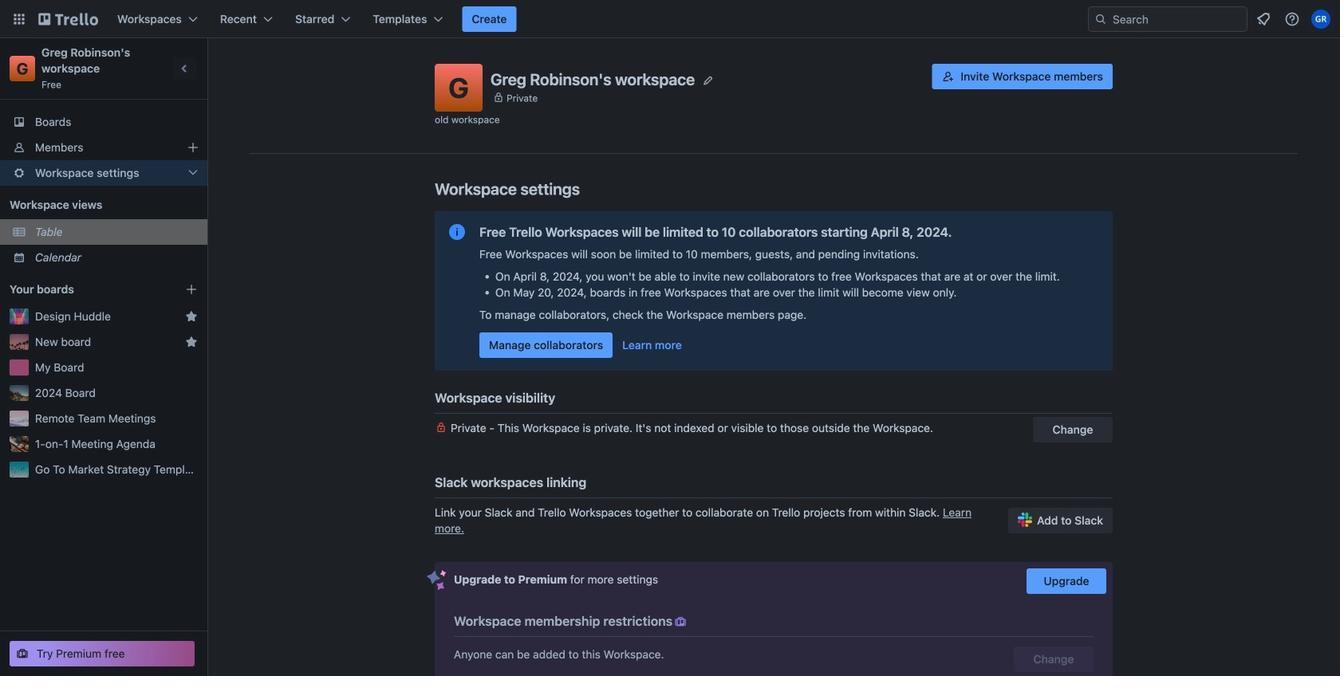 Task type: locate. For each thing, give the bounding box(es) containing it.
1 vertical spatial starred icon image
[[185, 336, 198, 349]]

primary element
[[0, 0, 1340, 38]]

sparkle image
[[427, 571, 447, 591]]

sm image
[[673, 614, 689, 630]]

0 vertical spatial starred icon image
[[185, 310, 198, 323]]

0 notifications image
[[1254, 10, 1273, 29]]

starred icon image
[[185, 310, 198, 323], [185, 336, 198, 349]]



Task type: vqa. For each thing, say whether or not it's contained in the screenshot.
Your boards with 7 items ELEMENT
yes



Task type: describe. For each thing, give the bounding box(es) containing it.
1 starred icon image from the top
[[185, 310, 198, 323]]

workspace navigation collapse icon image
[[174, 57, 196, 80]]

search image
[[1095, 13, 1108, 26]]

add board image
[[185, 283, 198, 296]]

2 starred icon image from the top
[[185, 336, 198, 349]]

back to home image
[[38, 6, 98, 32]]

Search field
[[1088, 6, 1248, 32]]

greg robinson (gregrobinson96) image
[[1312, 10, 1331, 29]]

your boards with 7 items element
[[10, 280, 161, 299]]

open information menu image
[[1285, 11, 1301, 27]]



